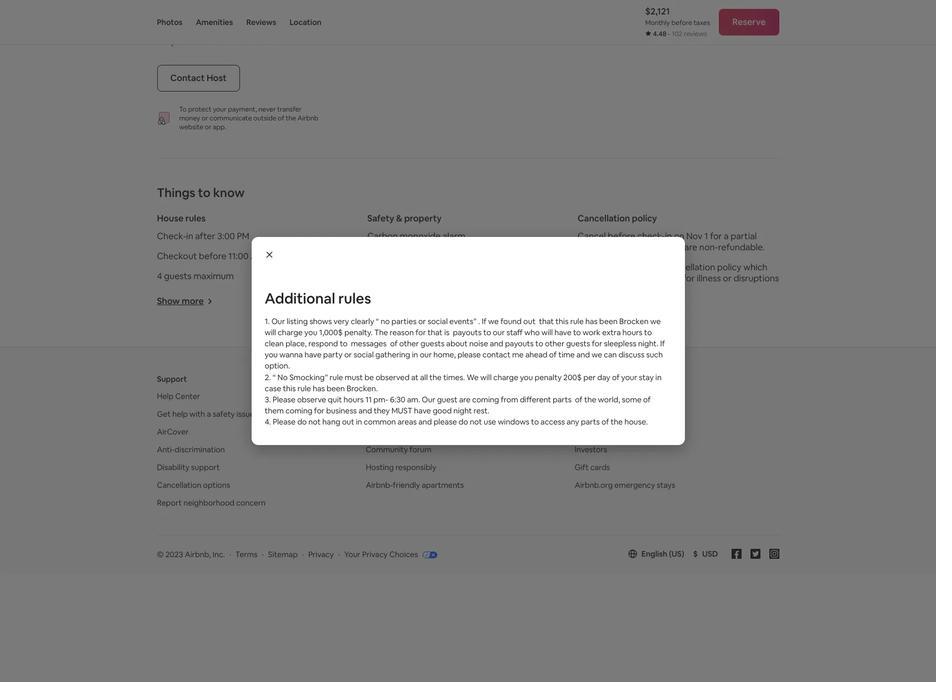 Task type: describe. For each thing, give the bounding box(es) containing it.
0 horizontal spatial show
[[157, 296, 180, 307]]

for down observe
[[314, 406, 324, 416]]

0 horizontal spatial guests
[[164, 271, 191, 282]]

1 vertical spatial rule
[[330, 372, 343, 382]]

2 horizontal spatial show more button
[[578, 309, 633, 321]]

0 horizontal spatial parts
[[553, 395, 572, 405]]

for down 6:30
[[399, 410, 410, 420]]

0 horizontal spatial charge
[[278, 328, 303, 338]]

terms link
[[235, 550, 258, 560]]

or right party
[[344, 350, 352, 360]]

2 horizontal spatial we
[[650, 317, 661, 327]]

reviews
[[246, 17, 276, 27]]

anti-discrimination link
[[157, 445, 225, 455]]

with
[[189, 410, 205, 420]]

1 horizontal spatial that
[[539, 317, 554, 327]]

you left penalty
[[520, 372, 533, 382]]

property
[[404, 213, 442, 225]]

or left app.
[[205, 123, 211, 132]]

airbnb.org emergency stays link
[[575, 481, 675, 491]]

you down 'clean'
[[265, 350, 278, 360]]

brocken
[[619, 317, 649, 327]]

0 horizontal spatial will
[[265, 328, 276, 338]]

airbnb for airbnb your home
[[366, 392, 390, 402]]

additional
[[265, 290, 335, 309]]

in right 'stay'
[[655, 372, 662, 382]]

in inside cancel before check-in on nov 1 for a partial refund. the first 30 nights are non-refundable.
[[665, 231, 672, 242]]

nights
[[657, 242, 682, 254]]

disruptions
[[734, 273, 779, 285]]

choices
[[389, 550, 418, 560]]

about
[[446, 339, 468, 349]]

in right gathering
[[412, 350, 418, 360]]

0 horizontal spatial social
[[354, 350, 374, 360]]

1 vertical spatial that
[[428, 328, 443, 338]]

observed
[[376, 372, 410, 382]]

1 vertical spatial has
[[313, 384, 325, 394]]

hosting for hosting
[[366, 375, 395, 385]]

amenities
[[196, 17, 233, 27]]

first
[[627, 242, 643, 254]]

check-in after 3:00 pm
[[157, 231, 249, 242]]

1 vertical spatial our
[[420, 350, 432, 360]]

1 horizontal spatial show more button
[[367, 296, 423, 307]]

get help with a safety issue link
[[157, 410, 254, 420]]

different
[[520, 395, 551, 405]]

0 horizontal spatial more
[[182, 296, 204, 307]]

know
[[213, 185, 245, 201]]

more for the "show more" 'button' to the middle
[[392, 296, 414, 307]]

and down 11
[[359, 406, 372, 416]]

0 vertical spatial please
[[458, 350, 481, 360]]

1 horizontal spatial show
[[367, 296, 390, 307]]

to up ahead in the bottom of the page
[[535, 339, 543, 349]]

hosting responsibly
[[366, 463, 436, 473]]

1 vertical spatial been
[[327, 384, 345, 394]]

1 horizontal spatial guests
[[421, 339, 445, 349]]

must
[[391, 406, 412, 416]]

for inside cancel before check-in on nov 1 for a partial refund. the first 30 nights are non-refundable.
[[710, 231, 722, 242]]

1 vertical spatial a
[[207, 410, 211, 420]]

©
[[157, 550, 164, 560]]

such
[[646, 350, 663, 360]]

stay
[[639, 372, 654, 382]]

airbnb.org emergency stays
[[575, 481, 675, 491]]

4
[[157, 271, 162, 282]]

reserve button
[[719, 9, 779, 36]]

gift cards
[[575, 463, 610, 473]]

0 vertical spatial rule
[[570, 317, 584, 327]]

contact host
[[170, 72, 227, 84]]

are inside 1. our listing shows very clearly " no parties or social events" . if we found out  that this rule has been brocken we will charge you 1,000$ penalty. the reason for that is  payouts to our staff who will have to work extra hours to clean place, respond to  messages  of other guests about noise and payouts to other guests for sleepless night. if you wanna have party or social gathering in our home, please contact me ahead of time and we can discuss such option. 2. " no smocking" rule must be observed at all the times. we will charge you penalty 200$ per day of your stay in case this rule has been brocken. 3. please observe quit hours 11 pm- 6:30 am. our guest are coming from different parts  of the world, some of them coming for business and they must have good night rest. 4. please do not hang out in common areas and please do not use windows to access any parts of the house.
[[459, 395, 471, 405]]

cards
[[590, 463, 610, 473]]

checkout
[[157, 251, 197, 262]]

partial
[[731, 231, 757, 242]]

4.48 · 102 reviews
[[653, 29, 707, 38]]

1 vertical spatial hours
[[344, 395, 364, 405]]

1 vertical spatial payouts
[[505, 339, 534, 349]]

apartments
[[422, 481, 464, 491]]

gift
[[575, 463, 589, 473]]

anti-
[[157, 445, 175, 455]]

more for rightmost the "show more" 'button'
[[602, 309, 625, 321]]

transfer
[[277, 105, 302, 114]]

and up "per"
[[576, 350, 590, 360]]

neighborhood
[[183, 499, 234, 509]]

2 not from the left
[[470, 417, 482, 427]]

options
[[203, 481, 230, 491]]

amenities button
[[196, 0, 233, 44]]

the left house.
[[611, 417, 623, 427]]

2 do from the left
[[459, 417, 468, 427]]

features
[[593, 410, 622, 420]]

hosting for hosting responsibly
[[366, 463, 394, 473]]

wanna
[[279, 350, 303, 360]]

0 horizontal spatial rule
[[298, 384, 311, 394]]

2 vertical spatial your
[[392, 392, 408, 402]]

never
[[258, 105, 276, 114]]

for inside review the host's full cancellation policy which applies even if you cancel for illness or disruptions caused by covid-19.
[[683, 273, 695, 285]]

times.
[[443, 372, 465, 382]]

newsroom
[[575, 392, 614, 402]]

cancellation for cancellation options
[[157, 481, 201, 491]]

1 vertical spatial please
[[434, 417, 457, 427]]

1 vertical spatial have
[[305, 350, 322, 360]]

additional rules element
[[251, 237, 685, 273]]

the inside cancel before check-in on nov 1 for a partial refund. the first 30 nights are non-refundable.
[[609, 242, 625, 254]]

if
[[630, 273, 636, 285]]

time inside 1. our listing shows very clearly " no parties or social events" . if we found out  that this rule has been brocken we will charge you 1,000$ penalty. the reason for that is  payouts to our staff who will have to work extra hours to clean place, respond to  messages  of other guests about noise and payouts to other guests for sleepless night. if you wanna have party or social gathering in our home, please contact me ahead of time and we can discuss such option. 2. " no smocking" rule must be observed at all the times. we will charge you penalty 200$ per day of your stay in case this rule has been brocken. 3. please observe quit hours 11 pm- 6:30 am. our guest are coming from different parts  of the world, some of them coming for business and they must have good night rest. 4. please do not hang out in common areas and please do not use windows to access any parts of the house.
[[558, 350, 575, 360]]

clearly
[[351, 317, 374, 327]]

1 horizontal spatial out
[[523, 317, 536, 327]]

2 horizontal spatial guests
[[566, 339, 590, 349]]

you down shows
[[304, 328, 317, 338]]

brocken.
[[347, 384, 378, 394]]

night
[[453, 406, 472, 416]]

the inside 1. our listing shows very clearly " no parties or social events" . if we found out  that this rule has been brocken we will charge you 1,000$ penalty. the reason for that is  payouts to our staff who will have to work extra hours to clean place, respond to  messages  of other guests about noise and payouts to other guests for sleepless night. if you wanna have party or social gathering in our home, please contact me ahead of time and we can discuss such option. 2. " no smocking" rule must be observed at all the times. we will charge you penalty 200$ per day of your stay in case this rule has been brocken. 3. please observe quit hours 11 pm- 6:30 am. our guest are coming from different parts  of the world, some of them coming for business and they must have good night rest. 4. please do not hang out in common areas and please do not use windows to access any parts of the house.
[[374, 328, 388, 338]]

1 horizontal spatial we
[[592, 350, 602, 360]]

quit
[[328, 395, 342, 405]]

report neighborhood concern
[[157, 499, 266, 509]]

outside
[[253, 114, 276, 123]]

of down the world,
[[601, 417, 609, 427]]

gathering
[[375, 350, 410, 360]]

1 other from the left
[[399, 339, 419, 349]]

cancellation options
[[157, 481, 230, 491]]

0 horizontal spatial policy
[[632, 213, 657, 225]]

0 vertical spatial hours
[[622, 328, 643, 338]]

: for response time
[[217, 36, 219, 47]]

emergency
[[614, 481, 655, 491]]

of up gathering
[[390, 339, 398, 349]]

0 vertical spatial social
[[428, 317, 448, 327]]

0 horizontal spatial we
[[488, 317, 499, 327]]

report
[[157, 499, 182, 509]]

1 horizontal spatial will
[[480, 372, 492, 382]]

hour
[[260, 36, 279, 47]]

before for in
[[608, 231, 635, 242]]

aircover for aircover link
[[157, 427, 189, 437]]

parties
[[392, 317, 417, 327]]

investors
[[575, 445, 607, 455]]

penalty
[[535, 372, 562, 382]]

in down business
[[356, 417, 362, 427]]

disability support link
[[157, 463, 220, 473]]

1 not from the left
[[308, 417, 321, 427]]

for right reason
[[416, 328, 426, 338]]

before for am
[[199, 251, 226, 262]]

0 horizontal spatial "
[[273, 372, 276, 382]]

clean
[[265, 339, 284, 349]]

are inside cancel before check-in on nov 1 for a partial refund. the first 30 nights are non-refundable.
[[684, 242, 697, 254]]

1 horizontal spatial have
[[414, 406, 431, 416]]

am.
[[407, 395, 420, 405]]

and up contact
[[490, 339, 503, 349]]

cancel
[[654, 273, 681, 285]]

cancellation
[[666, 262, 715, 274]]

sleepless
[[604, 339, 636, 349]]

airbnb for airbnb
[[575, 375, 600, 385]]

0 horizontal spatial coming
[[286, 406, 312, 416]]

anti-discrimination
[[157, 445, 225, 455]]

disability support
[[157, 463, 220, 473]]

new features
[[575, 410, 622, 420]]

1 vertical spatial if
[[660, 339, 665, 349]]

or right money
[[202, 114, 208, 123]]

messages
[[351, 339, 387, 349]]

0 vertical spatial has
[[585, 317, 598, 327]]

hang
[[322, 417, 340, 427]]

1 horizontal spatial "
[[376, 317, 379, 327]]

the inside to protect your payment, never transfer money or communicate outside of the airbnb website or app.
[[286, 114, 296, 123]]

new features link
[[575, 410, 622, 420]]

protect
[[188, 105, 211, 114]]

your privacy choices link
[[344, 550, 437, 561]]

at
[[411, 372, 418, 382]]

1 do from the left
[[297, 417, 307, 427]]

0 horizontal spatial if
[[482, 317, 487, 327]]

help center
[[157, 392, 200, 402]]

in left after
[[186, 231, 193, 242]]

2 horizontal spatial show more
[[578, 309, 625, 321]]

airbnb inside to protect your payment, never transfer money or communicate outside of the airbnb website or app.
[[298, 114, 318, 123]]

0 vertical spatial have
[[555, 328, 571, 338]]

pm
[[237, 231, 249, 242]]

contact host link
[[157, 65, 240, 92]]

of right ahead in the bottom of the page
[[549, 350, 557, 360]]

after
[[195, 231, 215, 242]]

they
[[374, 406, 390, 416]]

we
[[467, 372, 479, 382]]

0 horizontal spatial show more
[[157, 296, 204, 307]]

rules for additional rules
[[338, 290, 371, 309]]

1 horizontal spatial parts
[[581, 417, 600, 427]]



Task type: vqa. For each thing, say whether or not it's contained in the screenshot.
'Safety & property'
yes



Task type: locate. For each thing, give the bounding box(es) containing it.
1 horizontal spatial are
[[684, 242, 697, 254]]

of up 'new'
[[575, 395, 583, 405]]

a inside cancel before check-in on nov 1 for a partial refund. the first 30 nights are non-refundable.
[[724, 231, 729, 242]]

navigate to twitter image
[[750, 550, 760, 560]]

will right 'who'
[[541, 328, 553, 338]]

0 vertical spatial that
[[539, 317, 554, 327]]

navigate to facebook image
[[731, 550, 741, 560]]

1,000$
[[319, 328, 343, 338]]

who
[[524, 328, 540, 338]]

1 horizontal spatial not
[[470, 417, 482, 427]]

guests right 4
[[164, 271, 191, 282]]

illness
[[697, 273, 721, 285]]

the right all
[[429, 372, 442, 382]]

1 please from the top
[[273, 395, 295, 405]]

the left if
[[609, 262, 622, 274]]

3.
[[265, 395, 271, 405]]

rate
[[199, 16, 215, 27]]

0 horizontal spatial hours
[[344, 395, 364, 405]]

0 horizontal spatial airbnb
[[298, 114, 318, 123]]

to left access
[[531, 417, 539, 427]]

2 horizontal spatial your
[[621, 372, 637, 382]]

2.
[[265, 372, 271, 382]]

cancellation
[[578, 213, 630, 225], [157, 481, 201, 491]]

found
[[500, 317, 522, 327]]

gift cards link
[[575, 463, 610, 473]]

your left 'stay'
[[621, 372, 637, 382]]

1 horizontal spatial our
[[493, 328, 505, 338]]

or right parties
[[418, 317, 426, 327]]

0 horizontal spatial our
[[420, 350, 432, 360]]

to up noise
[[483, 328, 491, 338]]

the right the never
[[286, 114, 296, 123]]

some
[[622, 395, 642, 405]]

and right areas
[[418, 417, 432, 427]]

cancellation down disability
[[157, 481, 201, 491]]

0 vertical spatial aircover
[[366, 410, 397, 420]]

are left non-
[[684, 242, 697, 254]]

response down 'photos'
[[157, 36, 197, 47]]

in left "on"
[[665, 231, 672, 242]]

airbnb,
[[185, 550, 211, 560]]

check-
[[637, 231, 665, 242]]

1 vertical spatial rules
[[338, 290, 371, 309]]

2 hosting from the top
[[366, 463, 394, 473]]

0 vertical spatial ·
[[668, 29, 670, 38]]

2 please from the top
[[273, 417, 296, 427]]

rule up work
[[570, 317, 584, 327]]

0 vertical spatial if
[[482, 317, 487, 327]]

0 vertical spatial your
[[213, 105, 227, 114]]

aircover for aircover for hosts
[[366, 410, 397, 420]]

1 horizontal spatial your
[[392, 392, 408, 402]]

sitemap link
[[268, 550, 298, 560]]

2 horizontal spatial airbnb
[[575, 375, 600, 385]]

payouts down events"
[[453, 328, 482, 338]]

place,
[[285, 339, 307, 349]]

guests down work
[[566, 339, 590, 349]]

0 horizontal spatial your
[[213, 105, 227, 114]]

before inside cancel before check-in on nov 1 for a partial refund. the first 30 nights are non-refundable.
[[608, 231, 635, 242]]

we left can
[[592, 350, 602, 360]]

for left illness
[[683, 273, 695, 285]]

0 horizontal spatial payouts
[[453, 328, 482, 338]]

do down observe
[[297, 417, 307, 427]]

host
[[207, 72, 227, 84]]

" right 2.
[[273, 372, 276, 382]]

monthly
[[645, 18, 670, 27]]

your up app.
[[213, 105, 227, 114]]

0 horizontal spatial out
[[342, 417, 354, 427]]

location button
[[290, 0, 321, 44]]

checkout before 11:00 am
[[157, 251, 264, 262]]

observe
[[297, 395, 326, 405]]

time down rate
[[199, 36, 217, 47]]

hosting up pm-
[[366, 375, 395, 385]]

0 horizontal spatial been
[[327, 384, 345, 394]]

safety & property
[[367, 213, 442, 225]]

get help with a safety issue
[[157, 410, 254, 420]]

photos
[[157, 17, 182, 27]]

1 vertical spatial cancellation
[[157, 481, 201, 491]]

1 vertical spatial social
[[354, 350, 374, 360]]

you right if
[[637, 273, 652, 285]]

1 vertical spatial aircover
[[157, 427, 189, 437]]

additional rules
[[265, 290, 371, 309]]

2 vertical spatial before
[[199, 251, 226, 262]]

2 vertical spatial airbnb
[[366, 392, 390, 402]]

windows
[[498, 417, 529, 427]]

aircover down pm-
[[366, 410, 397, 420]]

cancellation for cancellation policy
[[578, 213, 630, 225]]

that up 'who'
[[539, 317, 554, 327]]

hours down brocken. in the left of the page
[[344, 395, 364, 405]]

0 horizontal spatial rules
[[185, 213, 206, 225]]

or inside review the host's full cancellation policy which applies even if you cancel for illness or disruptions caused by covid-19.
[[723, 273, 732, 285]]

1 vertical spatial ·
[[229, 550, 231, 560]]

0 horizontal spatial are
[[459, 395, 471, 405]]

payment,
[[228, 105, 257, 114]]

for right the 1
[[710, 231, 722, 242]]

1 horizontal spatial privacy
[[362, 550, 388, 560]]

1 horizontal spatial coming
[[472, 395, 499, 405]]

before
[[671, 18, 692, 27], [608, 231, 635, 242], [199, 251, 226, 262]]

0 vertical spatial been
[[599, 317, 618, 327]]

hours
[[622, 328, 643, 338], [344, 395, 364, 405]]

will right we
[[480, 372, 492, 382]]

0 vertical spatial airbnb
[[298, 114, 318, 123]]

more up parties
[[392, 296, 414, 307]]

the up 'new'
[[584, 395, 596, 405]]

1 vertical spatial :
[[217, 36, 219, 47]]

2 horizontal spatial show
[[578, 309, 601, 321]]

please down them
[[273, 417, 296, 427]]

airbnb-friendly apartments
[[366, 481, 464, 491]]

the inside review the host's full cancellation policy which applies even if you cancel for illness or disruptions caused by covid-19.
[[609, 262, 622, 274]]

penalty.
[[344, 328, 373, 338]]

0 horizontal spatial time
[[199, 36, 217, 47]]

charge up the place,
[[278, 328, 303, 338]]

host's
[[624, 262, 650, 274]]

1 horizontal spatial has
[[585, 317, 598, 327]]

· right inc.
[[229, 550, 231, 560]]

show up work
[[578, 309, 601, 321]]

cancellation up cancel
[[578, 213, 630, 225]]

0 horizontal spatial before
[[199, 251, 226, 262]]

: for response rate
[[215, 16, 217, 27]]

show more button up extra
[[578, 309, 633, 321]]

your privacy choices
[[344, 550, 418, 560]]

caused
[[578, 284, 607, 296]]

the left first
[[609, 242, 625, 254]]

0 horizontal spatial not
[[308, 417, 321, 427]]

1 vertical spatial "
[[273, 372, 276, 382]]

0 horizontal spatial privacy
[[308, 550, 334, 560]]

of right 'day'
[[612, 372, 620, 382]]

: left 96%
[[215, 16, 217, 27]]

privacy inside your privacy choices link
[[362, 550, 388, 560]]

per
[[583, 372, 596, 382]]

rule down smocking"
[[298, 384, 311, 394]]

of right some on the right bottom
[[643, 395, 651, 405]]

other down reason
[[399, 339, 419, 349]]

2 horizontal spatial have
[[555, 328, 571, 338]]

time up 200$
[[558, 350, 575, 360]]

please
[[458, 350, 481, 360], [434, 417, 457, 427]]

1 vertical spatial before
[[608, 231, 635, 242]]

to up night.
[[644, 328, 652, 338]]

work
[[583, 328, 600, 338]]

1 horizontal spatial show more
[[367, 296, 414, 307]]

before up maximum
[[199, 251, 226, 262]]

airbnb-friendly apartments link
[[366, 481, 464, 491]]

to
[[179, 105, 187, 114]]

1 horizontal spatial if
[[660, 339, 665, 349]]

0 vertical spatial hosting
[[366, 375, 395, 385]]

staff
[[506, 328, 523, 338]]

show more down the 4 guests maximum
[[157, 296, 204, 307]]

you inside review the host's full cancellation policy which applies even if you cancel for illness or disruptions caused by covid-19.
[[637, 273, 652, 285]]

: left within
[[217, 36, 219, 47]]

1 horizontal spatial more
[[392, 296, 414, 307]]

a left "partial"
[[724, 231, 729, 242]]

social up is
[[428, 317, 448, 327]]

please up them
[[273, 395, 295, 405]]

show more button
[[157, 296, 213, 307], [367, 296, 423, 307], [578, 309, 633, 321]]

rules for house rules
[[185, 213, 206, 225]]

friendly
[[393, 481, 420, 491]]

review the host's full cancellation policy which applies even if you cancel for illness or disruptions caused by covid-19.
[[578, 262, 779, 296]]

has up work
[[585, 317, 598, 327]]

1 vertical spatial out
[[342, 417, 354, 427]]

areas
[[398, 417, 417, 427]]

1 horizontal spatial airbnb
[[366, 392, 390, 402]]

0 vertical spatial this
[[556, 317, 569, 327]]

show more up work
[[578, 309, 625, 321]]

or
[[202, 114, 208, 123], [205, 123, 211, 132], [723, 273, 732, 285], [418, 317, 426, 327], [344, 350, 352, 360]]

charge up from
[[493, 372, 518, 382]]

responsibly
[[395, 463, 436, 473]]

house rules dialog
[[251, 237, 685, 445]]

1 vertical spatial this
[[283, 384, 296, 394]]

we right brocken
[[650, 317, 661, 327]]

1 vertical spatial your
[[621, 372, 637, 382]]

policy inside review the host's full cancellation policy which applies even if you cancel for illness or disruptions caused by covid-19.
[[717, 262, 741, 274]]

1 horizontal spatial rule
[[330, 372, 343, 382]]

1 privacy from the left
[[308, 550, 334, 560]]

2 response from the top
[[157, 36, 197, 47]]

english (us) button
[[628, 550, 684, 560]]

0 horizontal spatial that
[[428, 328, 443, 338]]

1 horizontal spatial the
[[609, 242, 625, 254]]

show up no
[[367, 296, 390, 307]]

home,
[[433, 350, 456, 360]]

terms
[[235, 550, 258, 560]]

0 horizontal spatial show more button
[[157, 296, 213, 307]]

0 vertical spatial response
[[157, 16, 197, 27]]

response for response time
[[157, 36, 197, 47]]

rules up clearly
[[338, 290, 371, 309]]

house.
[[624, 417, 648, 427]]

even
[[609, 273, 628, 285]]

navigate to instagram image
[[769, 550, 779, 560]]

show down 4
[[157, 296, 180, 307]]

within
[[221, 36, 246, 47]]

0 vertical spatial time
[[199, 36, 217, 47]]

out down business
[[342, 417, 354, 427]]

parts right any
[[581, 417, 600, 427]]

hosting up airbnb-
[[366, 463, 394, 473]]

any
[[567, 417, 579, 427]]

" left no
[[376, 317, 379, 327]]

are up night
[[459, 395, 471, 405]]

help
[[157, 392, 174, 402]]

0 vertical spatial our
[[271, 317, 285, 327]]

1 vertical spatial airbnb
[[575, 375, 600, 385]]

airbnb.org
[[575, 481, 613, 491]]

before inside $2,121 monthly before taxes
[[671, 18, 692, 27]]

1.
[[265, 317, 270, 327]]

1 hosting from the top
[[366, 375, 395, 385]]

1 horizontal spatial ·
[[668, 29, 670, 38]]

airbnb up they at the left of the page
[[366, 392, 390, 402]]

2 privacy from the left
[[362, 550, 388, 560]]

1 horizontal spatial rules
[[338, 290, 371, 309]]

1 vertical spatial charge
[[493, 372, 518, 382]]

to left work
[[573, 328, 581, 338]]

disability
[[157, 463, 189, 473]]

.
[[478, 317, 480, 327]]

social down messages
[[354, 350, 374, 360]]

to up party
[[340, 339, 348, 349]]

aircover up 'anti-'
[[157, 427, 189, 437]]

0 horizontal spatial this
[[283, 384, 296, 394]]

rules up check-in after 3:00 pm
[[185, 213, 206, 225]]

been up extra
[[599, 317, 618, 327]]

coming down observe
[[286, 406, 312, 416]]

2 horizontal spatial more
[[602, 309, 625, 321]]

your
[[344, 550, 360, 560]]

a right with
[[207, 410, 211, 420]]

guests up home,
[[421, 339, 445, 349]]

new
[[575, 410, 591, 420]]

other
[[399, 339, 419, 349], [545, 339, 565, 349]]

response for response rate
[[157, 16, 197, 27]]

photos button
[[157, 0, 182, 44]]

things
[[157, 185, 195, 201]]

pm-
[[374, 395, 388, 405]]

business
[[326, 406, 357, 416]]

discuss
[[619, 350, 644, 360]]

will down the 1.
[[265, 328, 276, 338]]

if up the such
[[660, 339, 665, 349]]

payouts
[[453, 328, 482, 338], [505, 339, 534, 349]]

11:00
[[228, 251, 249, 262]]

have left work
[[555, 328, 571, 338]]

alarm
[[443, 231, 466, 242]]

0 horizontal spatial ·
[[229, 550, 231, 560]]

house rules
[[157, 213, 206, 225]]

payouts up me
[[505, 339, 534, 349]]

been up 'quit'
[[327, 384, 345, 394]]

your inside 1. our listing shows very clearly " no parties or social events" . if we found out  that this rule has been brocken we will charge you 1,000$ penalty. the reason for that is  payouts to our staff who will have to work extra hours to clean place, respond to  messages  of other guests about noise and payouts to other guests for sleepless night. if you wanna have party or social gathering in our home, please contact me ahead of time and we can discuss such option. 2. " no smocking" rule must be observed at all the times. we will charge you penalty 200$ per day of your stay in case this rule has been brocken. 3. please observe quit hours 11 pm- 6:30 am. our guest are coming from different parts  of the world, some of them coming for business and they must have good night rest. 4. please do not hang out in common areas and please do not use windows to access any parts of the house.
[[621, 372, 637, 382]]

0 horizontal spatial our
[[271, 317, 285, 327]]

location
[[290, 17, 321, 27]]

show more button up parties
[[367, 296, 423, 307]]

0 vertical spatial payouts
[[453, 328, 482, 338]]

community
[[366, 445, 408, 455]]

policy up check- at the top right
[[632, 213, 657, 225]]

0 vertical spatial cancellation
[[578, 213, 630, 225]]

of inside to protect your payment, never transfer money or communicate outside of the airbnb website or app.
[[278, 114, 284, 123]]

events"
[[449, 317, 477, 327]]

to left the know
[[198, 185, 211, 201]]

them
[[265, 406, 284, 416]]

all
[[420, 372, 428, 382]]

2 other from the left
[[545, 339, 565, 349]]

1 horizontal spatial other
[[545, 339, 565, 349]]

your inside to protect your payment, never transfer money or communicate outside of the airbnb website or app.
[[213, 105, 227, 114]]

investors link
[[575, 445, 607, 455]]

use
[[484, 417, 496, 427]]

coming up "rest." on the bottom right of page
[[472, 395, 499, 405]]

1 horizontal spatial do
[[459, 417, 468, 427]]

0 vertical spatial charge
[[278, 328, 303, 338]]

applies
[[578, 273, 607, 285]]

rules inside 'dialog'
[[338, 290, 371, 309]]

sitemap
[[268, 550, 298, 560]]

hours down brocken
[[622, 328, 643, 338]]

of right outside
[[278, 114, 284, 123]]

11
[[365, 395, 372, 405]]

rule left must
[[330, 372, 343, 382]]

0 horizontal spatial other
[[399, 339, 419, 349]]

covid-
[[621, 284, 652, 296]]

1 horizontal spatial charge
[[493, 372, 518, 382]]

1. our listing shows very clearly " no parties or social events" . if we found out  that this rule has been brocken we will charge you 1,000$ penalty. the reason for that is  payouts to our staff who will have to work extra hours to clean place, respond to  messages  of other guests about noise and payouts to other guests for sleepless night. if you wanna have party or social gathering in our home, please contact me ahead of time and we can discuss such option. 2. " no smocking" rule must be observed at all the times. we will charge you penalty 200$ per day of your stay in case this rule has been brocken. 3. please observe quit hours 11 pm- 6:30 am. our guest are coming from different parts  of the world, some of them coming for business and they must have good night rest. 4. please do not hang out in common areas and please do not use windows to access any parts of the house.
[[265, 317, 667, 427]]

1 horizontal spatial this
[[556, 317, 569, 327]]

1 response from the top
[[157, 16, 197, 27]]

day
[[597, 372, 610, 382]]

do down night
[[459, 417, 468, 427]]

1 horizontal spatial a
[[724, 231, 729, 242]]

1 vertical spatial our
[[422, 395, 435, 405]]

1 vertical spatial hosting
[[366, 463, 394, 473]]

1 vertical spatial are
[[459, 395, 471, 405]]

contact
[[170, 72, 205, 84]]

privacy right your
[[362, 550, 388, 560]]

not left hang
[[308, 417, 321, 427]]

1 horizontal spatial policy
[[717, 262, 741, 274]]

0 horizontal spatial please
[[434, 417, 457, 427]]

2 horizontal spatial rule
[[570, 317, 584, 327]]

for down work
[[592, 339, 602, 349]]

2 horizontal spatial will
[[541, 328, 553, 338]]

shows
[[310, 317, 332, 327]]

0 vertical spatial coming
[[472, 395, 499, 405]]

0 horizontal spatial has
[[313, 384, 325, 394]]



